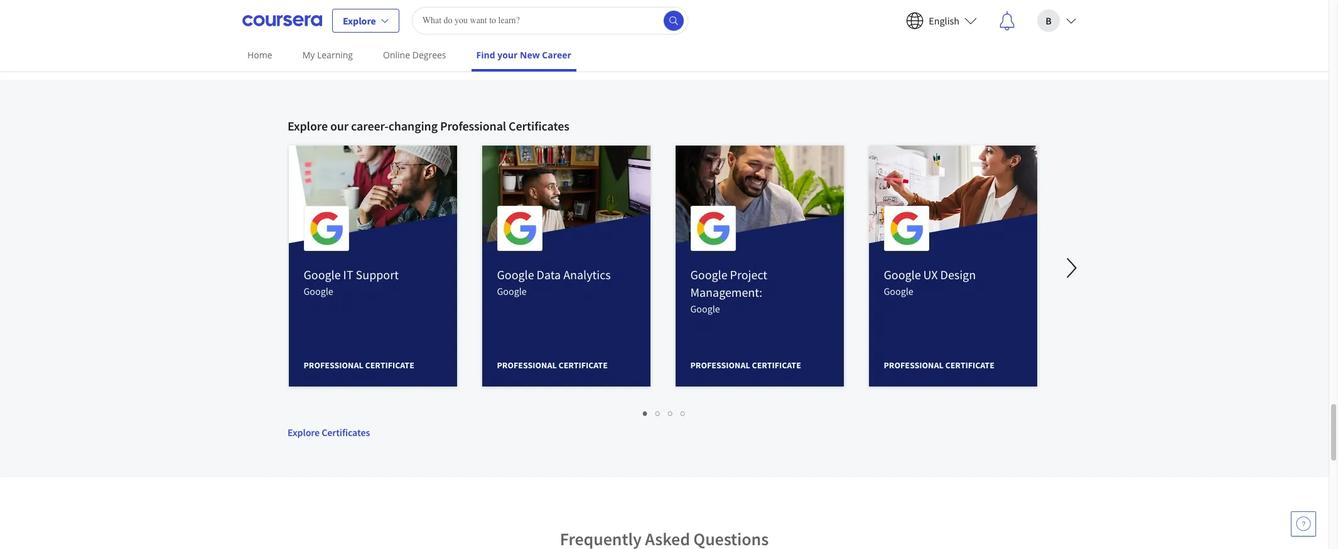 Task type: describe. For each thing, give the bounding box(es) containing it.
explore our career-changing professional certificates
[[288, 118, 570, 134]]

english
[[929, 14, 960, 27]]

explore certificates
[[288, 427, 370, 439]]

my learning
[[303, 49, 353, 61]]

google project management: link
[[691, 267, 768, 301]]

online degrees link
[[378, 41, 451, 69]]

professional for google project management:
[[691, 360, 751, 372]]

google project management: google
[[691, 267, 768, 316]]

google left ux
[[885, 267, 922, 283]]

professional certificate for management:
[[691, 360, 802, 372]]

new
[[520, 49, 540, 61]]

4 button
[[677, 407, 690, 421]]

support
[[356, 267, 399, 283]]

google ux design link
[[885, 267, 977, 283]]

your
[[498, 49, 518, 61]]

degrees
[[413, 49, 446, 61]]

2 button
[[652, 407, 665, 421]]

professional certificate for support
[[304, 360, 415, 372]]

0 vertical spatial certificates
[[509, 118, 570, 134]]

home
[[248, 49, 272, 61]]

google it support link
[[304, 267, 399, 283]]

What do you want to learn? text field
[[412, 7, 688, 34]]

1 button
[[640, 407, 652, 421]]

coursera image
[[243, 10, 322, 30]]

my
[[303, 49, 315, 61]]

our
[[330, 118, 349, 134]]

b
[[1046, 14, 1052, 27]]

online
[[383, 49, 410, 61]]

help center image
[[1297, 517, 1312, 532]]

career
[[542, 49, 572, 61]]

professional for google ux design
[[885, 360, 944, 372]]

my learning link
[[298, 41, 358, 69]]

4
[[681, 408, 686, 420]]

explore certificates link
[[288, 394, 1042, 441]]

management:
[[691, 285, 763, 301]]

google down management:
[[691, 303, 721, 316]]

google down google data analytics link
[[498, 285, 527, 298]]

project
[[731, 267, 768, 283]]

professional for google data analytics
[[498, 360, 557, 372]]

professional certificate for analytics
[[498, 360, 608, 372]]

google data analytics google
[[498, 267, 611, 298]]

changing
[[389, 118, 438, 134]]

english button
[[897, 0, 988, 41]]



Task type: locate. For each thing, give the bounding box(es) containing it.
0 horizontal spatial certificates
[[322, 427, 370, 439]]

certificate for management:
[[753, 360, 802, 372]]

explore inside dropdown button
[[343, 14, 376, 27]]

3 certificate from the left
[[753, 360, 802, 372]]

list
[[288, 407, 1042, 421]]

certificate for analytics
[[559, 360, 608, 372]]

1 vertical spatial explore
[[288, 118, 328, 134]]

2 certificate from the left
[[559, 360, 608, 372]]

explore for explore certificates
[[288, 427, 320, 439]]

google down google it support link
[[304, 285, 334, 298]]

4 professional certificate from the left
[[885, 360, 995, 372]]

ux
[[924, 267, 939, 283]]

1 horizontal spatial certificates
[[509, 118, 570, 134]]

online degrees
[[383, 49, 446, 61]]

certificates inside 'link'
[[322, 427, 370, 439]]

3
[[668, 408, 674, 420]]

learning
[[317, 49, 353, 61]]

professional certificate
[[304, 360, 415, 372], [498, 360, 608, 372], [691, 360, 802, 372], [885, 360, 995, 372]]

professional
[[440, 118, 507, 134], [304, 360, 364, 372], [498, 360, 557, 372], [691, 360, 751, 372], [885, 360, 944, 372]]

data
[[537, 267, 561, 283]]

design
[[941, 267, 977, 283]]

1 certificate from the left
[[366, 360, 415, 372]]

2 vertical spatial explore
[[288, 427, 320, 439]]

analytics
[[564, 267, 611, 283]]

google
[[304, 267, 341, 283], [498, 267, 535, 283], [691, 267, 728, 283], [885, 267, 922, 283], [304, 285, 334, 298], [498, 285, 527, 298], [885, 285, 914, 298], [691, 303, 721, 316]]

2
[[656, 408, 661, 420]]

list containing 1
[[288, 407, 1042, 421]]

explore for explore
[[343, 14, 376, 27]]

google ux design google
[[885, 267, 977, 298]]

certificate
[[366, 360, 415, 372], [559, 360, 608, 372], [753, 360, 802, 372], [946, 360, 995, 372]]

1 vertical spatial certificates
[[322, 427, 370, 439]]

google up management:
[[691, 267, 728, 283]]

it
[[344, 267, 354, 283]]

find your new career link
[[472, 41, 577, 72]]

career-
[[351, 118, 389, 134]]

google data analytics link
[[498, 267, 611, 283]]

certificate for support
[[366, 360, 415, 372]]

explore inside 'link'
[[288, 427, 320, 439]]

2 professional certificate from the left
[[498, 360, 608, 372]]

explore button
[[332, 8, 399, 32]]

list inside career academy - gateway certificates carousel element
[[288, 407, 1042, 421]]

professional for google it support
[[304, 360, 364, 372]]

explore for explore our career-changing professional certificates
[[288, 118, 328, 134]]

explore
[[343, 14, 376, 27], [288, 118, 328, 134], [288, 427, 320, 439]]

certificate for design
[[946, 360, 995, 372]]

b button
[[1028, 0, 1087, 41]]

find
[[477, 49, 495, 61]]

certificates
[[509, 118, 570, 134], [322, 427, 370, 439]]

3 professional certificate from the left
[[691, 360, 802, 372]]

google it support google
[[304, 267, 399, 298]]

next slide image
[[1057, 253, 1088, 284]]

None search field
[[412, 7, 688, 34]]

professional certificate for design
[[885, 360, 995, 372]]

google down google ux design link
[[885, 285, 914, 298]]

google left data
[[498, 267, 535, 283]]

home link
[[243, 41, 277, 69]]

find your new career
[[477, 49, 572, 61]]

1
[[643, 408, 648, 420]]

0 vertical spatial explore
[[343, 14, 376, 27]]

career academy - gateway certificates carousel element
[[281, 80, 1339, 485]]

3 button
[[665, 407, 677, 421]]

1 professional certificate from the left
[[304, 360, 415, 372]]

google left it
[[304, 267, 341, 283]]

4 certificate from the left
[[946, 360, 995, 372]]



Task type: vqa. For each thing, say whether or not it's contained in the screenshot.
Google IT Support's THE PROFESSIONAL
yes



